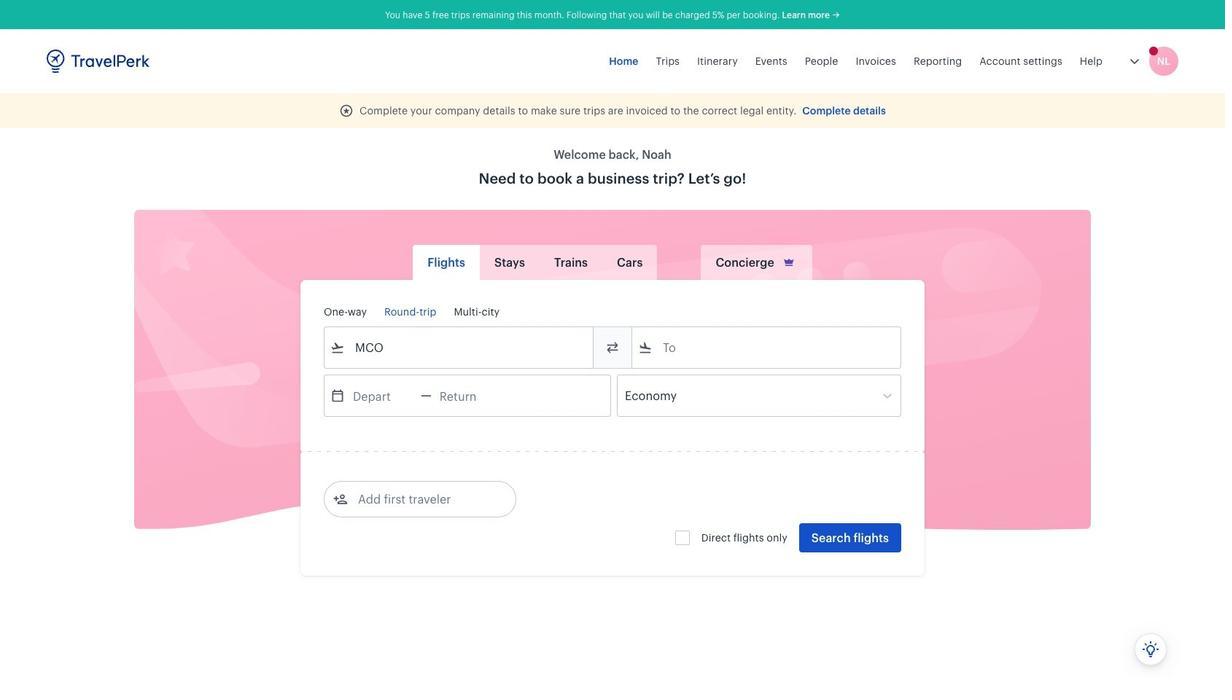 Task type: locate. For each thing, give the bounding box(es) containing it.
Depart text field
[[345, 376, 421, 417]]

From search field
[[345, 336, 574, 360]]

To search field
[[653, 336, 882, 360]]



Task type: describe. For each thing, give the bounding box(es) containing it.
Return text field
[[432, 376, 508, 417]]

Add first traveler search field
[[348, 488, 500, 511]]



